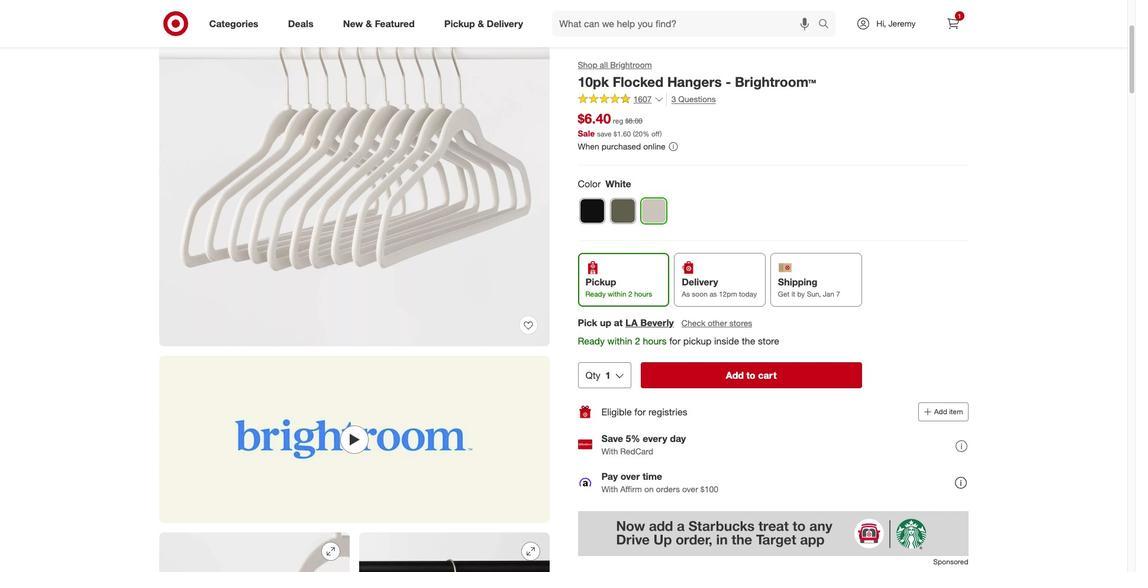 Task type: locate. For each thing, give the bounding box(es) containing it.
delivery as soon as 12pm today
[[682, 276, 757, 299]]

0 horizontal spatial over
[[621, 471, 640, 483]]

(
[[633, 130, 635, 139]]

1 horizontal spatial 1
[[958, 12, 961, 20]]

ready within 2 hours for pickup inside the store
[[578, 336, 780, 348]]

1 vertical spatial for
[[635, 406, 646, 418]]

pick up at la beverly
[[578, 317, 674, 329]]

within up 'at'
[[608, 290, 627, 299]]

pickup inside pickup ready within 2 hours
[[586, 276, 616, 288]]

0 vertical spatial over
[[621, 471, 640, 483]]

new & featured link
[[333, 11, 430, 37]]

2 up la
[[629, 290, 633, 299]]

qty 1
[[586, 370, 611, 382]]

1 vertical spatial add
[[935, 408, 948, 417]]

0 vertical spatial ready
[[586, 290, 606, 299]]

today
[[739, 290, 757, 299]]

orders
[[656, 485, 680, 495]]

add
[[726, 370, 744, 382], [935, 408, 948, 417]]

hours down beverly
[[643, 336, 667, 348]]

1 vertical spatial delivery
[[682, 276, 718, 288]]

1 right jeremy
[[958, 12, 961, 20]]

0 vertical spatial 1
[[958, 12, 961, 20]]

affirm
[[621, 485, 642, 495]]

hours up la beverly button
[[634, 290, 652, 299]]

1 vertical spatial pickup
[[586, 276, 616, 288]]

2 down la
[[635, 336, 640, 348]]

1 vertical spatial over
[[682, 485, 698, 495]]

with down save
[[602, 447, 618, 457]]

when
[[578, 142, 600, 152]]

day
[[670, 433, 686, 445]]

1 link
[[940, 11, 966, 37]]

redcard
[[621, 447, 654, 457]]

la beverly button
[[626, 317, 674, 330]]

20
[[635, 130, 643, 139]]

for left pickup
[[670, 336, 681, 348]]

pickup for ready
[[586, 276, 616, 288]]

add inside button
[[726, 370, 744, 382]]

1.60
[[617, 130, 631, 139]]

0 horizontal spatial add
[[726, 370, 744, 382]]

item
[[950, 408, 963, 417]]

deals
[[288, 18, 314, 29]]

brightroom
[[610, 60, 652, 70]]

add for add to cart
[[726, 370, 744, 382]]

1 vertical spatial with
[[602, 485, 618, 495]]

save 5% every day with redcard
[[602, 433, 686, 457]]

as
[[682, 290, 690, 299]]

as
[[710, 290, 717, 299]]

10pk
[[578, 73, 609, 90]]

ready inside pickup ready within 2 hours
[[586, 290, 606, 299]]

online
[[644, 142, 666, 152]]

0 horizontal spatial pickup
[[444, 18, 475, 29]]

$6.40
[[578, 110, 611, 126]]

& for new
[[366, 18, 372, 29]]

& for pickup
[[478, 18, 484, 29]]

to
[[747, 370, 756, 382]]

flocked
[[613, 73, 664, 90]]

over left $100
[[682, 485, 698, 495]]

1 with from the top
[[602, 447, 618, 457]]

within inside pickup ready within 2 hours
[[608, 290, 627, 299]]

save
[[602, 433, 623, 445]]

0 vertical spatial within
[[608, 290, 627, 299]]

10pk flocked hangers - brightroom™, 1 of 7 image
[[159, 0, 550, 347]]

0 vertical spatial add
[[726, 370, 744, 382]]

ready up pick
[[586, 290, 606, 299]]

registries
[[649, 406, 688, 418]]

1 vertical spatial 2
[[635, 336, 640, 348]]

other
[[708, 319, 727, 329]]

0 vertical spatial hours
[[634, 290, 652, 299]]

add to cart button
[[641, 363, 862, 389]]

for
[[670, 336, 681, 348], [635, 406, 646, 418]]

for right eligible
[[635, 406, 646, 418]]

2 with from the top
[[602, 485, 618, 495]]

1607 link
[[578, 93, 664, 107]]

2 & from the left
[[478, 18, 484, 29]]

pickup
[[444, 18, 475, 29], [586, 276, 616, 288]]

&
[[366, 18, 372, 29], [478, 18, 484, 29]]

with down pay
[[602, 485, 618, 495]]

1 horizontal spatial over
[[682, 485, 698, 495]]

up
[[600, 317, 612, 329]]

1 horizontal spatial delivery
[[682, 276, 718, 288]]

2 inside pickup ready within 2 hours
[[629, 290, 633, 299]]

%
[[643, 130, 650, 139]]

over
[[621, 471, 640, 483], [682, 485, 698, 495]]

add left "to"
[[726, 370, 744, 382]]

1 vertical spatial within
[[608, 336, 633, 348]]

0 horizontal spatial delivery
[[487, 18, 523, 29]]

1 horizontal spatial &
[[478, 18, 484, 29]]

add for add item
[[935, 408, 948, 417]]

0 vertical spatial with
[[602, 447, 618, 457]]

add left "item"
[[935, 408, 948, 417]]

1 horizontal spatial 2
[[635, 336, 640, 348]]

0 vertical spatial for
[[670, 336, 681, 348]]

pickup ready within 2 hours
[[586, 276, 652, 299]]

10pk flocked hangers - brightroom™, 2 of 7, play video image
[[159, 356, 550, 524]]

shipping
[[778, 276, 818, 288]]

pickup & delivery link
[[434, 11, 538, 37]]

inside
[[714, 336, 740, 348]]

every
[[643, 433, 668, 445]]

over up affirm
[[621, 471, 640, 483]]

0 horizontal spatial 1
[[605, 370, 611, 382]]

within down 'at'
[[608, 336, 633, 348]]

1 & from the left
[[366, 18, 372, 29]]

0 vertical spatial 2
[[629, 290, 633, 299]]

black image
[[580, 199, 605, 224]]

2
[[629, 290, 633, 299], [635, 336, 640, 348]]

1 right qty
[[605, 370, 611, 382]]

0 horizontal spatial for
[[635, 406, 646, 418]]

0 horizontal spatial &
[[366, 18, 372, 29]]

1 horizontal spatial add
[[935, 408, 948, 417]]

within
[[608, 290, 627, 299], [608, 336, 633, 348]]

it
[[792, 290, 796, 299]]

qty
[[586, 370, 601, 382]]

by
[[798, 290, 805, 299]]

add inside button
[[935, 408, 948, 417]]

search button
[[814, 11, 842, 39]]

hours
[[634, 290, 652, 299], [643, 336, 667, 348]]

0 horizontal spatial 2
[[629, 290, 633, 299]]

1 horizontal spatial pickup
[[586, 276, 616, 288]]

3 questions
[[672, 94, 716, 104]]

0 vertical spatial pickup
[[444, 18, 475, 29]]

categories link
[[199, 11, 273, 37]]

-
[[726, 73, 731, 90]]

1 vertical spatial hours
[[643, 336, 667, 348]]

ready down pick
[[578, 336, 605, 348]]



Task type: vqa. For each thing, say whether or not it's contained in the screenshot.
In in All things Christmas Everything you need to get in the holiday spirit.
no



Task type: describe. For each thing, give the bounding box(es) containing it.
beverly
[[641, 317, 674, 329]]

hi, jeremy
[[877, 18, 916, 28]]

with inside save 5% every day with redcard
[[602, 447, 618, 457]]

10pk flocked hangers - brightroom™, 3 of 7 image
[[159, 533, 350, 573]]

purchased
[[602, 142, 641, 152]]

get
[[778, 290, 790, 299]]

on
[[645, 485, 654, 495]]

shop all brightroom 10pk flocked hangers - brightroom™
[[578, 60, 817, 90]]

0 vertical spatial delivery
[[487, 18, 523, 29]]

shipping get it by sun, jan 7
[[778, 276, 840, 299]]

all
[[600, 60, 608, 70]]

hi,
[[877, 18, 886, 28]]

new
[[343, 18, 363, 29]]

soon
[[692, 290, 708, 299]]

search
[[814, 19, 842, 31]]

pick
[[578, 317, 598, 329]]

$100
[[701, 485, 719, 495]]

pickup & delivery
[[444, 18, 523, 29]]

the
[[742, 336, 756, 348]]

$6.40 reg $8.00 sale save $ 1.60 ( 20 % off )
[[578, 110, 662, 139]]

eligible
[[602, 406, 632, 418]]

10pk flocked hangers - brightroom™, 4 of 7 image
[[359, 533, 550, 573]]

gray image
[[611, 199, 635, 224]]

at
[[614, 317, 623, 329]]

advertisement region
[[578, 512, 969, 557]]

la
[[626, 317, 638, 329]]

deals link
[[278, 11, 328, 37]]

5%
[[626, 433, 640, 445]]

featured
[[375, 18, 415, 29]]

1 vertical spatial ready
[[578, 336, 605, 348]]

reg
[[613, 116, 624, 125]]

3
[[672, 94, 676, 104]]

check other stores
[[682, 319, 753, 329]]

hangers
[[668, 73, 722, 90]]

sale
[[578, 129, 595, 139]]

sponsored
[[934, 558, 969, 567]]

pay
[[602, 471, 618, 483]]

jeremy
[[889, 18, 916, 28]]

1 horizontal spatial for
[[670, 336, 681, 348]]

jan
[[823, 290, 835, 299]]

add to cart
[[726, 370, 777, 382]]

with inside "pay over time with affirm on orders over $100"
[[602, 485, 618, 495]]

$
[[614, 130, 617, 139]]

white image
[[641, 199, 666, 224]]

1 vertical spatial 1
[[605, 370, 611, 382]]

cart
[[758, 370, 777, 382]]

1607
[[634, 94, 652, 104]]

off
[[652, 130, 660, 139]]

sun,
[[807, 290, 821, 299]]

pay over time with affirm on orders over $100
[[602, 471, 719, 495]]

new & featured
[[343, 18, 415, 29]]

color white
[[578, 178, 631, 190]]

time
[[643, 471, 663, 483]]

when purchased online
[[578, 142, 666, 152]]

7
[[837, 290, 840, 299]]

check other stores button
[[681, 317, 753, 330]]

stores
[[730, 319, 753, 329]]

pickup
[[683, 336, 712, 348]]

add item button
[[919, 403, 969, 422]]

$8.00
[[625, 116, 643, 125]]

categories
[[209, 18, 259, 29]]

save
[[597, 130, 612, 139]]

12pm
[[719, 290, 737, 299]]

color
[[578, 178, 601, 190]]

What can we help you find? suggestions appear below search field
[[552, 11, 822, 37]]

add item
[[935, 408, 963, 417]]

pickup for &
[[444, 18, 475, 29]]

white
[[606, 178, 631, 190]]

questions
[[679, 94, 716, 104]]

store
[[758, 336, 780, 348]]

)
[[660, 130, 662, 139]]

brightroom™
[[735, 73, 817, 90]]

eligible for registries
[[602, 406, 688, 418]]

hours inside pickup ready within 2 hours
[[634, 290, 652, 299]]

delivery inside delivery as soon as 12pm today
[[682, 276, 718, 288]]

shop
[[578, 60, 598, 70]]

check
[[682, 319, 706, 329]]

3 questions link
[[666, 93, 716, 106]]



